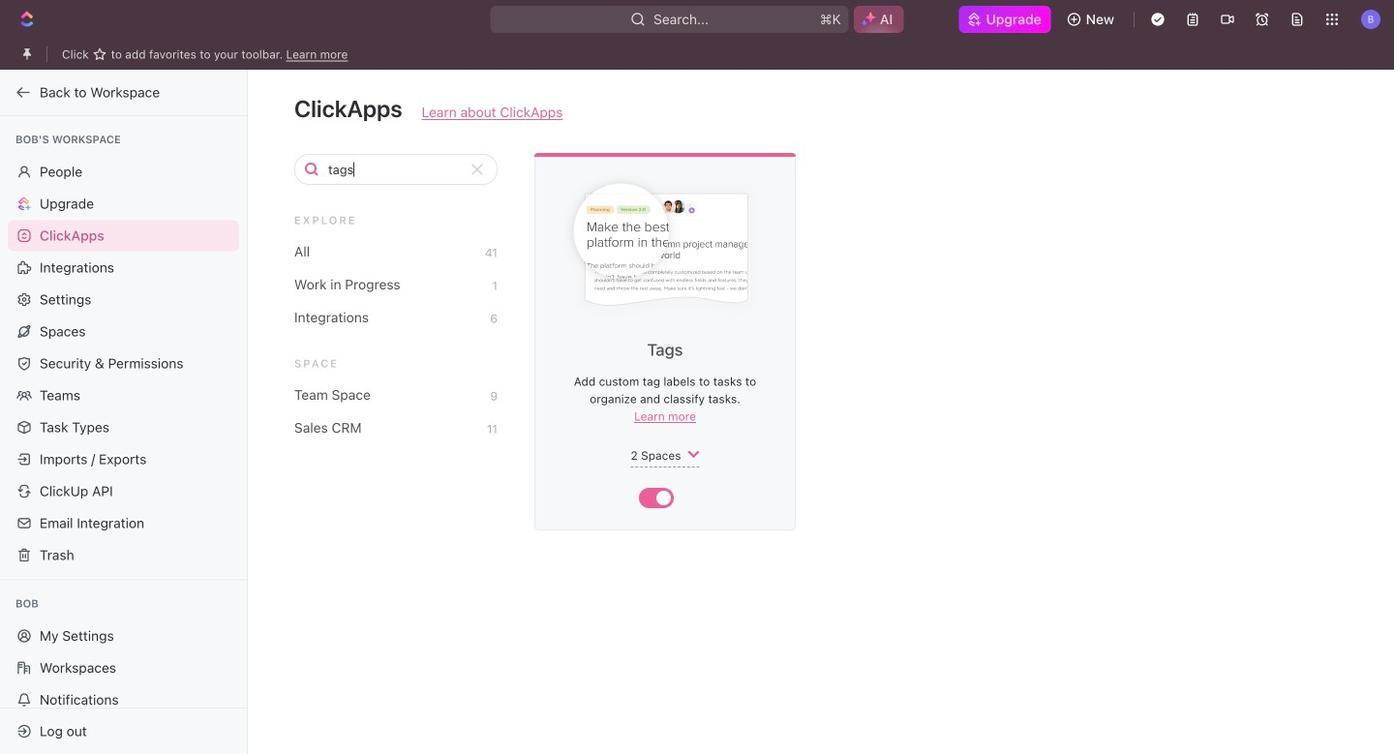 Task type: vqa. For each thing, say whether or not it's contained in the screenshot.
Search... text field
yes



Task type: describe. For each thing, give the bounding box(es) containing it.
Search... text field
[[328, 155, 463, 184]]



